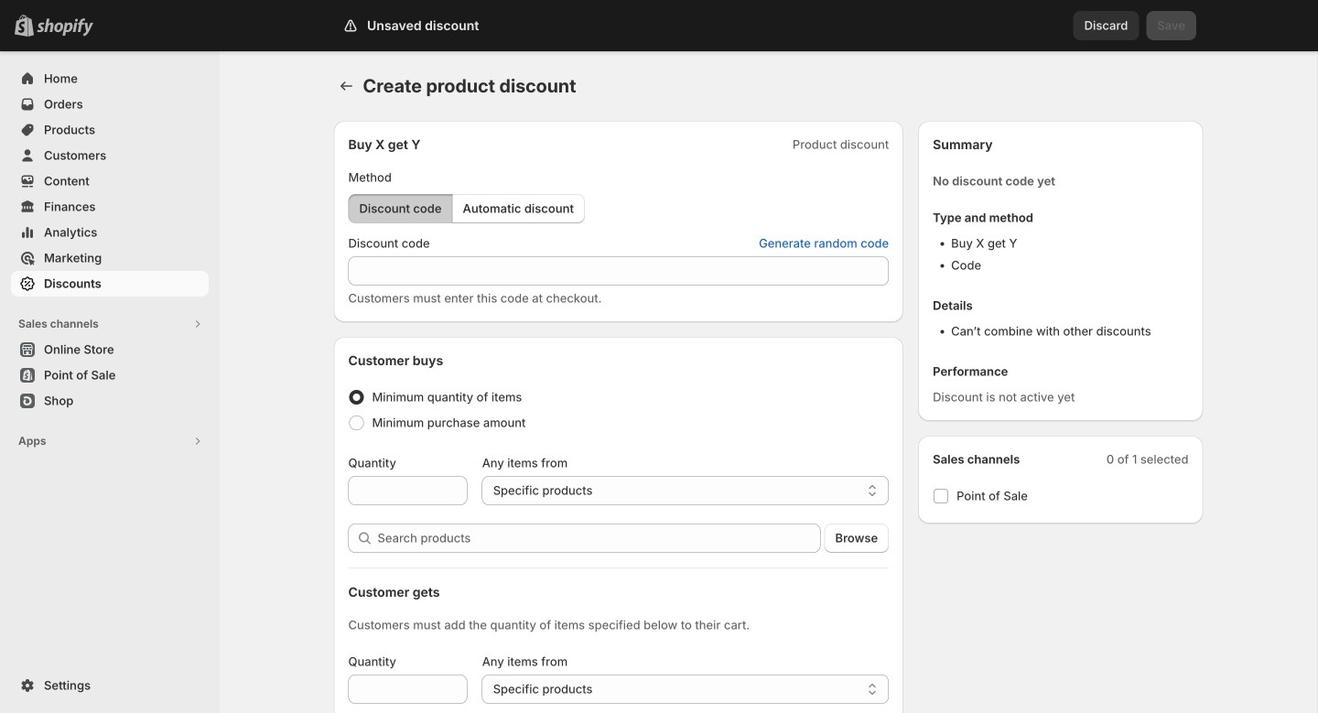 Task type: locate. For each thing, give the bounding box(es) containing it.
None text field
[[348, 256, 889, 286], [348, 675, 467, 704], [348, 256, 889, 286], [348, 675, 467, 704]]

Search products text field
[[378, 524, 821, 553]]

shopify image
[[37, 18, 93, 36]]

None text field
[[348, 476, 467, 505]]



Task type: vqa. For each thing, say whether or not it's contained in the screenshot.
text box
yes



